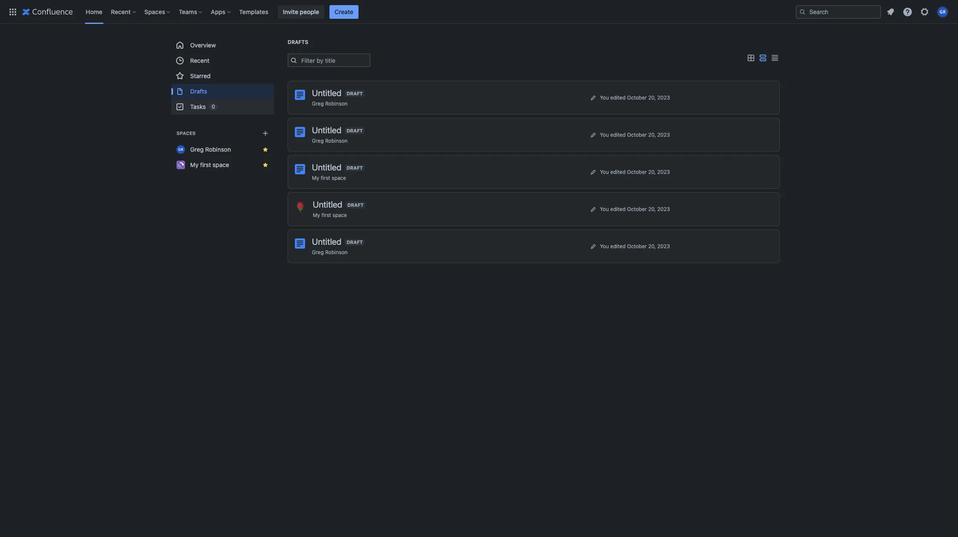 Task type: vqa. For each thing, say whether or not it's contained in the screenshot.
OVERVIEW
yes



Task type: locate. For each thing, give the bounding box(es) containing it.
you
[[600, 94, 609, 101], [600, 131, 609, 138], [600, 169, 609, 175], [600, 206, 609, 212], [600, 243, 609, 250]]

confluence image
[[22, 7, 73, 17], [22, 7, 73, 17]]

5 you edited october 20, 2023 from the top
[[600, 243, 670, 250]]

2 page image from the top
[[295, 239, 305, 249]]

2 vertical spatial first
[[322, 212, 331, 219]]

1 edited from the top
[[611, 94, 626, 101]]

5 2023 from the top
[[658, 243, 670, 250]]

draft for page icon for my first space
[[347, 165, 363, 171]]

1 vertical spatial page image
[[295, 239, 305, 249]]

untitled
[[312, 88, 342, 98], [312, 125, 342, 135], [312, 162, 342, 172], [313, 200, 343, 210], [312, 237, 342, 247]]

group
[[171, 38, 274, 115]]

draft
[[347, 91, 363, 96], [347, 128, 363, 133], [347, 165, 363, 171], [348, 202, 364, 208], [347, 239, 363, 245]]

2 you edited october 20, 2023 from the top
[[600, 131, 670, 138]]

greg
[[312, 100, 324, 107], [312, 138, 324, 144], [190, 146, 204, 153], [312, 249, 324, 256]]

20,
[[649, 94, 656, 101], [649, 131, 656, 138], [649, 169, 656, 175], [649, 206, 656, 212], [649, 243, 656, 250]]

:rose: image
[[295, 202, 306, 213]]

people
[[300, 8, 319, 15]]

recent
[[111, 8, 131, 15], [190, 57, 210, 64]]

robinson
[[325, 100, 348, 107], [325, 138, 348, 144], [205, 146, 231, 153], [325, 249, 348, 256]]

0 vertical spatial spaces
[[144, 8, 165, 15]]

4 2023 from the top
[[658, 206, 670, 212]]

1 2023 from the top
[[658, 94, 670, 101]]

recent inside recent dropdown button
[[111, 8, 131, 15]]

1 20, from the top
[[649, 94, 656, 101]]

2 vertical spatial my first space link
[[313, 212, 347, 219]]

banner containing home
[[0, 0, 959, 24]]

page image down :rose: icon
[[295, 239, 305, 249]]

0 vertical spatial first
[[200, 161, 211, 168]]

space for :rose: image
[[333, 212, 347, 219]]

0 vertical spatial page image
[[295, 90, 305, 100]]

space for page icon for my first space
[[332, 175, 346, 181]]

0 horizontal spatial recent
[[111, 8, 131, 15]]

2 page image from the top
[[295, 127, 305, 137]]

edited
[[611, 94, 626, 101], [611, 131, 626, 138], [611, 169, 626, 175], [611, 206, 626, 212], [611, 243, 626, 250]]

space
[[213, 161, 229, 168], [332, 175, 346, 181], [333, 212, 347, 219]]

notification icon image
[[886, 7, 896, 17]]

2023
[[658, 94, 670, 101], [658, 131, 670, 138], [658, 169, 670, 175], [658, 206, 670, 212], [658, 243, 670, 250]]

1 you edited october 20, 2023 from the top
[[600, 94, 670, 101]]

banner
[[0, 0, 959, 24]]

drafts down invite people button
[[288, 39, 308, 45]]

spaces
[[144, 8, 165, 15], [177, 130, 196, 136]]

0
[[212, 103, 215, 110]]

drafts link
[[171, 84, 274, 99]]

3 2023 from the top
[[658, 169, 670, 175]]

spaces down tasks
[[177, 130, 196, 136]]

my first space for the middle my first space link
[[312, 175, 346, 181]]

appswitcher icon image
[[8, 7, 18, 17]]

list image
[[758, 53, 768, 63]]

1 you from the top
[[600, 94, 609, 101]]

drafts up tasks
[[190, 88, 207, 95]]

spaces inside popup button
[[144, 8, 165, 15]]

4 you edited october 20, 2023 from the top
[[600, 206, 670, 212]]

1 vertical spatial my
[[312, 175, 319, 181]]

4 20, from the top
[[649, 206, 656, 212]]

recent button
[[108, 5, 139, 19]]

teams
[[179, 8, 197, 15]]

0 vertical spatial drafts
[[288, 39, 308, 45]]

you edited october 20, 2023
[[600, 94, 670, 101], [600, 131, 670, 138], [600, 169, 670, 175], [600, 206, 670, 212], [600, 243, 670, 250]]

starred
[[190, 72, 211, 80]]

3 20, from the top
[[649, 169, 656, 175]]

october
[[627, 94, 647, 101], [627, 131, 647, 138], [627, 169, 647, 175], [627, 206, 647, 212], [627, 243, 647, 250]]

5 october from the top
[[627, 243, 647, 250]]

help icon image
[[903, 7, 913, 17]]

3 october from the top
[[627, 169, 647, 175]]

2 edited from the top
[[611, 131, 626, 138]]

1 vertical spatial recent
[[190, 57, 210, 64]]

october for page icon related to greg robinson
[[627, 243, 647, 250]]

2 vertical spatial my first space
[[313, 212, 347, 219]]

my
[[190, 161, 199, 168], [312, 175, 319, 181], [313, 212, 320, 219]]

1 horizontal spatial spaces
[[177, 130, 196, 136]]

1 horizontal spatial drafts
[[288, 39, 308, 45]]

0 horizontal spatial drafts
[[190, 88, 207, 95]]

spaces button
[[142, 5, 174, 19]]

spaces right recent dropdown button at the top
[[144, 8, 165, 15]]

2 vertical spatial space
[[333, 212, 347, 219]]

1 vertical spatial first
[[321, 175, 330, 181]]

recent right home
[[111, 8, 131, 15]]

0 horizontal spatial spaces
[[144, 8, 165, 15]]

october for :rose: image
[[627, 206, 647, 212]]

0 vertical spatial my first space link
[[171, 157, 274, 173]]

1 page image from the top
[[295, 164, 305, 174]]

overview
[[190, 41, 216, 49]]

greg robinson link
[[312, 100, 348, 107], [312, 138, 348, 144], [171, 142, 274, 157], [312, 249, 348, 256]]

5 you from the top
[[600, 243, 609, 250]]

1 vertical spatial my first space link
[[312, 175, 346, 181]]

page image
[[295, 164, 305, 174], [295, 239, 305, 249]]

teams button
[[176, 5, 206, 19]]

3 you from the top
[[600, 169, 609, 175]]

draft for page icon related to greg robinson
[[347, 239, 363, 245]]

compact list image
[[770, 53, 780, 63]]

invite people
[[283, 8, 319, 15]]

1 horizontal spatial recent
[[190, 57, 210, 64]]

2 vertical spatial my
[[313, 212, 320, 219]]

0 vertical spatial recent
[[111, 8, 131, 15]]

create a space image
[[260, 128, 271, 139]]

create
[[335, 8, 354, 15]]

my first space link
[[171, 157, 274, 173], [312, 175, 346, 181], [313, 212, 347, 219]]

1 vertical spatial my first space
[[312, 175, 346, 181]]

create link
[[330, 5, 359, 19]]

4 you from the top
[[600, 206, 609, 212]]

first
[[200, 161, 211, 168], [321, 175, 330, 181], [322, 212, 331, 219]]

1 vertical spatial page image
[[295, 127, 305, 137]]

4 october from the top
[[627, 206, 647, 212]]

1 vertical spatial spaces
[[177, 130, 196, 136]]

0 vertical spatial my first space
[[190, 161, 229, 168]]

5 edited from the top
[[611, 243, 626, 250]]

my first space
[[190, 161, 229, 168], [312, 175, 346, 181], [313, 212, 347, 219]]

recent up starred
[[190, 57, 210, 64]]

greg robinson
[[312, 100, 348, 107], [312, 138, 348, 144], [190, 146, 231, 153], [312, 249, 348, 256]]

page image right unstar this space image
[[295, 164, 305, 174]]

1 vertical spatial space
[[332, 175, 346, 181]]

0 vertical spatial page image
[[295, 164, 305, 174]]

page image
[[295, 90, 305, 100], [295, 127, 305, 137]]

2 20, from the top
[[649, 131, 656, 138]]

drafts
[[288, 39, 308, 45], [190, 88, 207, 95]]



Task type: describe. For each thing, give the bounding box(es) containing it.
2 you from the top
[[600, 131, 609, 138]]

1 page image from the top
[[295, 90, 305, 100]]

page image for greg robinson
[[295, 239, 305, 249]]

page image for my first space
[[295, 164, 305, 174]]

home link
[[83, 5, 105, 19]]

0 vertical spatial space
[[213, 161, 229, 168]]

invite people button
[[278, 5, 324, 19]]

2 october from the top
[[627, 131, 647, 138]]

starred link
[[171, 68, 274, 84]]

invite
[[283, 8, 298, 15]]

unstar this space image
[[262, 162, 269, 168]]

templates
[[239, 8, 268, 15]]

tasks
[[190, 103, 206, 110]]

recent inside recent 'link'
[[190, 57, 210, 64]]

apps button
[[208, 5, 234, 19]]

search image
[[800, 8, 806, 15]]

3 you edited october 20, 2023 from the top
[[600, 169, 670, 175]]

global element
[[5, 0, 794, 24]]

1 october from the top
[[627, 94, 647, 101]]

home
[[86, 8, 102, 15]]

overview link
[[171, 38, 274, 53]]

2 2023 from the top
[[658, 131, 670, 138]]

4 edited from the top
[[611, 206, 626, 212]]

Filter by title field
[[299, 54, 370, 66]]

:rose: image
[[295, 202, 306, 213]]

2023 for page icon related to greg robinson
[[658, 243, 670, 250]]

unstar this space image
[[262, 146, 269, 153]]

my for my first space link to the bottom
[[313, 212, 320, 219]]

cards image
[[746, 53, 756, 63]]

group containing overview
[[171, 38, 274, 115]]

settings icon image
[[920, 7, 930, 17]]

my first space for my first space link to the bottom
[[313, 212, 347, 219]]

apps
[[211, 8, 226, 15]]

draft for :rose: image
[[348, 202, 364, 208]]

1 vertical spatial drafts
[[190, 88, 207, 95]]

templates link
[[237, 5, 271, 19]]

2023 for page icon for my first space
[[658, 169, 670, 175]]

5 20, from the top
[[649, 243, 656, 250]]

3 edited from the top
[[611, 169, 626, 175]]

0 vertical spatial my
[[190, 161, 199, 168]]

october for page icon for my first space
[[627, 169, 647, 175]]

Search field
[[796, 5, 882, 19]]

my for the middle my first space link
[[312, 175, 319, 181]]

2023 for :rose: image
[[658, 206, 670, 212]]

recent link
[[171, 53, 274, 68]]



